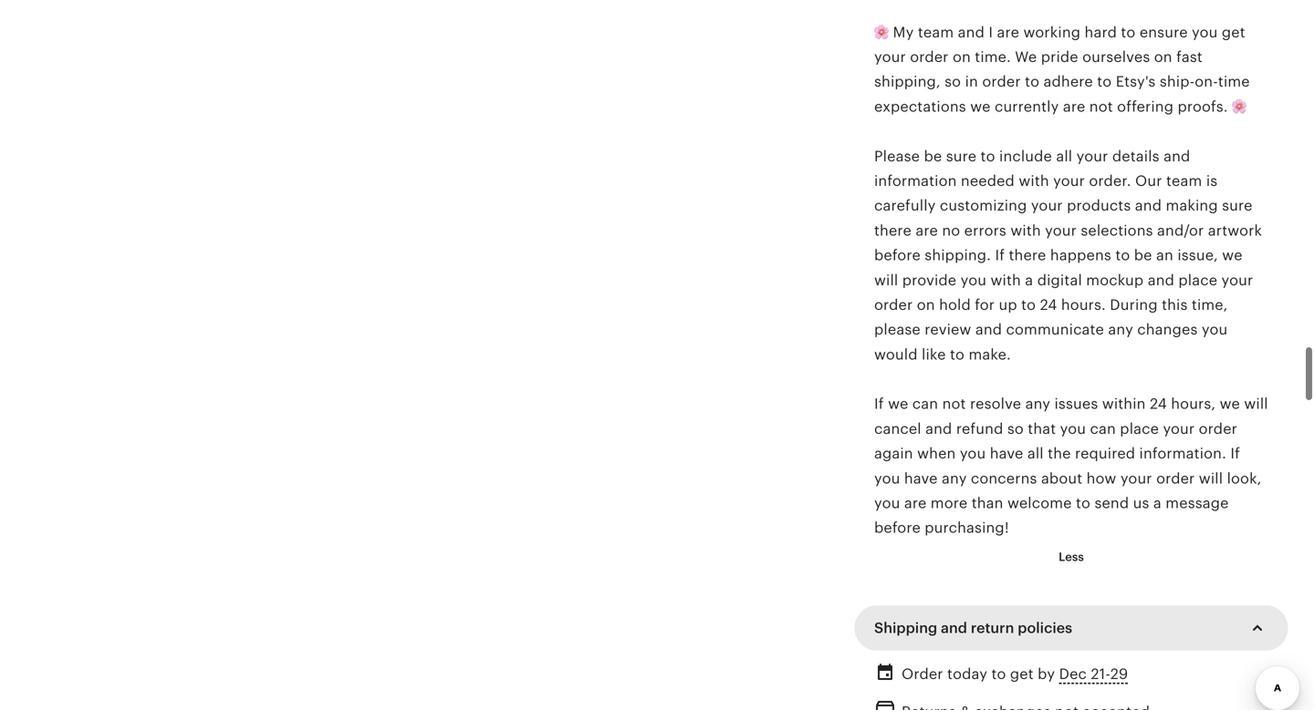 Task type: vqa. For each thing, say whether or not it's contained in the screenshot.
cancel
yes



Task type: describe. For each thing, give the bounding box(es) containing it.
order down time.
[[982, 74, 1021, 90]]

this
[[1162, 297, 1188, 313]]

🌸 my team and i are working hard to ensure you get your order on time. we pride ourselves on fast shipping, so in order to adhere to etsy's ship-on-time expectations we currently are not offering proofs. 🌸
[[874, 24, 1250, 115]]

issues
[[1055, 396, 1098, 413]]

include
[[999, 148, 1052, 165]]

all inside please be sure to include all your details and information needed with your order. our team is carefully customizing your products and making sure there are no errors with your selections and/or artwork before shipping. if there happens to be an issue, we will provide you with a digital mockup and place your order on hold for up to 24 hours. during this time, please review and communicate any changes you would like to make.
[[1056, 148, 1073, 165]]

a inside the if we can not resolve any issues within 24 hours, we will cancel and refund so that you can place your order again when you have all the required information. if you have any concerns about how your order will look, you are more than welcome to send us a message before purchasing!
[[1154, 496, 1162, 512]]

review
[[925, 322, 972, 338]]

are inside the if we can not resolve any issues within 24 hours, we will cancel and refund so that you can place your order again when you have all the required information. if you have any concerns about how your order will look, you are more than welcome to send us a message before purchasing!
[[904, 496, 927, 512]]

resolve
[[970, 396, 1021, 413]]

we
[[1015, 49, 1037, 65]]

time.
[[975, 49, 1011, 65]]

information.
[[1140, 446, 1227, 462]]

order inside please be sure to include all your details and information needed with your order. our team is carefully customizing your products and making sure there are no errors with your selections and/or artwork before shipping. if there happens to be an issue, we will provide you with a digital mockup and place your order on hold for up to 24 hours. during this time, please review and communicate any changes you would like to make.
[[874, 297, 913, 313]]

are down adhere
[[1063, 98, 1086, 115]]

within
[[1102, 396, 1146, 413]]

29
[[1111, 667, 1128, 683]]

we up cancel
[[888, 396, 909, 413]]

2 horizontal spatial if
[[1231, 446, 1240, 462]]

an
[[1156, 247, 1174, 264]]

details
[[1112, 148, 1160, 165]]

hours,
[[1171, 396, 1216, 413]]

order
[[902, 667, 943, 683]]

your up us
[[1121, 471, 1152, 487]]

your up order.
[[1077, 148, 1108, 165]]

my
[[893, 24, 914, 40]]

and up make.
[[976, 322, 1002, 338]]

1 horizontal spatial sure
[[1222, 198, 1253, 214]]

that
[[1028, 421, 1056, 438]]

1 vertical spatial with
[[1011, 223, 1041, 239]]

and/or
[[1157, 223, 1204, 239]]

are inside please be sure to include all your details and information needed with your order. our team is carefully customizing your products and making sure there are no errors with your selections and/or artwork before shipping. if there happens to be an issue, we will provide you with a digital mockup and place your order on hold for up to 24 hours. during this time, please review and communicate any changes you would like to make.
[[916, 223, 938, 239]]

and down an
[[1148, 272, 1175, 289]]

more
[[931, 496, 968, 512]]

issue,
[[1178, 247, 1218, 264]]

changes
[[1137, 322, 1198, 338]]

making
[[1166, 198, 1218, 214]]

needed
[[961, 173, 1015, 189]]

on-
[[1195, 74, 1218, 90]]

digital
[[1037, 272, 1082, 289]]

would
[[874, 347, 918, 363]]

message
[[1166, 496, 1229, 512]]

adhere
[[1044, 74, 1093, 90]]

return
[[971, 621, 1014, 637]]

if we can not resolve any issues within 24 hours, we will cancel and refund so that you can place your order again when you have all the required information. if you have any concerns about how your order will look, you are more than welcome to send us a message before purchasing!
[[874, 396, 1268, 537]]

communicate
[[1006, 322, 1104, 338]]

shipping
[[874, 621, 938, 637]]

fast
[[1177, 49, 1203, 65]]

0 vertical spatial sure
[[946, 148, 977, 165]]

1 vertical spatial get
[[1010, 667, 1034, 683]]

0 horizontal spatial if
[[874, 396, 884, 413]]

ensure
[[1140, 24, 1188, 40]]

to up the "needed"
[[981, 148, 995, 165]]

and down our
[[1135, 198, 1162, 214]]

required
[[1075, 446, 1136, 462]]

order down "information." at the right
[[1156, 471, 1195, 487]]

our
[[1135, 173, 1162, 189]]

shipping,
[[874, 74, 941, 90]]

2 horizontal spatial will
[[1244, 396, 1268, 413]]

are right i at the right top of page
[[997, 24, 1020, 40]]

any inside please be sure to include all your details and information needed with your order. our team is carefully customizing your products and making sure there are no errors with your selections and/or artwork before shipping. if there happens to be an issue, we will provide you with a digital mockup and place your order on hold for up to 24 hours. during this time, please review and communicate any changes you would like to make.
[[1108, 322, 1133, 338]]

a inside please be sure to include all your details and information needed with your order. our team is carefully customizing your products and making sure there are no errors with your selections and/or artwork before shipping. if there happens to be an issue, we will provide you with a digital mockup and place your order on hold for up to 24 hours. during this time, please review and communicate any changes you would like to make.
[[1025, 272, 1033, 289]]

to right today
[[992, 667, 1006, 683]]

0 vertical spatial there
[[874, 223, 912, 239]]

1 horizontal spatial on
[[953, 49, 971, 65]]

information
[[874, 173, 957, 189]]

offering
[[1117, 98, 1174, 115]]

like
[[922, 347, 946, 363]]

before inside please be sure to include all your details and information needed with your order. our team is carefully customizing your products and making sure there are no errors with your selections and/or artwork before shipping. if there happens to be an issue, we will provide you with a digital mockup and place your order on hold for up to 24 hours. during this time, please review and communicate any changes you would like to make.
[[874, 247, 921, 264]]

your left products
[[1031, 198, 1063, 214]]

in
[[965, 74, 978, 90]]

please
[[874, 148, 920, 165]]

2 horizontal spatial on
[[1154, 49, 1173, 65]]

carefully
[[874, 198, 936, 214]]

dec
[[1059, 667, 1087, 683]]

welcome
[[1008, 496, 1072, 512]]

to right up on the right of page
[[1021, 297, 1036, 313]]

than
[[972, 496, 1004, 512]]

look,
[[1227, 471, 1262, 487]]

and right details
[[1164, 148, 1191, 165]]

not inside 🌸 my team and i are working hard to ensure you get your order on time. we pride ourselves on fast shipping, so in order to adhere to etsy's ship-on-time expectations we currently are not offering proofs. 🌸
[[1090, 98, 1113, 115]]

to inside the if we can not resolve any issues within 24 hours, we will cancel and refund so that you can place your order again when you have all the required information. if you have any concerns about how your order will look, you are more than welcome to send us a message before purchasing!
[[1076, 496, 1091, 512]]

on inside please be sure to include all your details and information needed with your order. our team is carefully customizing your products and making sure there are no errors with your selections and/or artwork before shipping. if there happens to be an issue, we will provide you with a digital mockup and place your order on hold for up to 24 hours. during this time, please review and communicate any changes you would like to make.
[[917, 297, 935, 313]]

shipping and return policies
[[874, 621, 1073, 637]]

is
[[1206, 173, 1218, 189]]

0 horizontal spatial 🌸
[[874, 24, 889, 40]]

no
[[942, 223, 960, 239]]

if inside please be sure to include all your details and information needed with your order. our team is carefully customizing your products and making sure there are no errors with your selections and/or artwork before shipping. if there happens to be an issue, we will provide you with a digital mockup and place your order on hold for up to 24 hours. during this time, please review and communicate any changes you would like to make.
[[995, 247, 1005, 264]]

how
[[1087, 471, 1117, 487]]

so inside 🌸 my team and i are working hard to ensure you get your order on time. we pride ourselves on fast shipping, so in order to adhere to etsy's ship-on-time expectations we currently are not offering proofs. 🌸
[[945, 74, 961, 90]]

time
[[1218, 74, 1250, 90]]

please be sure to include all your details and information needed with your order. our team is carefully customizing your products and making sure there are no errors with your selections and/or artwork before shipping. if there happens to be an issue, we will provide you with a digital mockup and place your order on hold for up to 24 hours. during this time, please review and communicate any changes you would like to make.
[[874, 148, 1262, 363]]

please
[[874, 322, 921, 338]]

time,
[[1192, 297, 1228, 313]]

customizing
[[940, 198, 1027, 214]]

by
[[1038, 667, 1055, 683]]

hours.
[[1061, 297, 1106, 313]]

provide
[[902, 272, 957, 289]]

to down the ourselves
[[1097, 74, 1112, 90]]

you inside 🌸 my team and i are working hard to ensure you get your order on time. we pride ourselves on fast shipping, so in order to adhere to etsy's ship-on-time expectations we currently are not offering proofs. 🌸
[[1192, 24, 1218, 40]]

1 horizontal spatial 🌸
[[1232, 98, 1247, 115]]

dec 21-29 button
[[1059, 662, 1128, 688]]

not inside the if we can not resolve any issues within 24 hours, we will cancel and refund so that you can place your order again when you have all the required information. if you have any concerns about how your order will look, you are more than welcome to send us a message before purchasing!
[[942, 396, 966, 413]]

make.
[[969, 347, 1011, 363]]

your up happens
[[1045, 223, 1077, 239]]

cancel
[[874, 421, 922, 438]]



Task type: locate. For each thing, give the bounding box(es) containing it.
are
[[997, 24, 1020, 40], [1063, 98, 1086, 115], [916, 223, 938, 239], [904, 496, 927, 512]]

on down provide
[[917, 297, 935, 313]]

team
[[918, 24, 954, 40], [1166, 173, 1202, 189]]

0 vertical spatial so
[[945, 74, 961, 90]]

so left that
[[1007, 421, 1024, 438]]

0 horizontal spatial place
[[1120, 421, 1159, 438]]

about
[[1041, 471, 1083, 487]]

not down adhere
[[1090, 98, 1113, 115]]

0 horizontal spatial a
[[1025, 272, 1033, 289]]

all left the at right
[[1028, 446, 1044, 462]]

a
[[1025, 272, 1033, 289], [1154, 496, 1162, 512]]

team up making
[[1166, 173, 1202, 189]]

team right my
[[918, 24, 954, 40]]

your up time,
[[1222, 272, 1253, 289]]

on down ensure
[[1154, 49, 1173, 65]]

we inside 🌸 my team and i are working hard to ensure you get your order on time. we pride ourselves on fast shipping, so in order to adhere to etsy's ship-on-time expectations we currently are not offering proofs. 🌸
[[970, 98, 991, 115]]

if up look,
[[1231, 446, 1240, 462]]

working
[[1024, 24, 1081, 40]]

1 vertical spatial there
[[1009, 247, 1046, 264]]

any
[[1108, 322, 1133, 338], [1026, 396, 1051, 413], [942, 471, 967, 487]]

will right hours,
[[1244, 396, 1268, 413]]

1 vertical spatial a
[[1154, 496, 1162, 512]]

1 horizontal spatial all
[[1056, 148, 1073, 165]]

1 horizontal spatial there
[[1009, 247, 1046, 264]]

currently
[[995, 98, 1059, 115]]

2 vertical spatial any
[[942, 471, 967, 487]]

will
[[874, 272, 898, 289], [1244, 396, 1268, 413], [1199, 471, 1223, 487]]

hard
[[1085, 24, 1117, 40]]

1 vertical spatial will
[[1244, 396, 1268, 413]]

1 horizontal spatial place
[[1179, 272, 1218, 289]]

0 vertical spatial a
[[1025, 272, 1033, 289]]

🌸 left my
[[874, 24, 889, 40]]

ourselves
[[1083, 49, 1150, 65]]

are left no
[[916, 223, 938, 239]]

0 vertical spatial 24
[[1040, 297, 1057, 313]]

any up more on the bottom of the page
[[942, 471, 967, 487]]

1 vertical spatial 🌸
[[1232, 98, 1247, 115]]

a right us
[[1154, 496, 1162, 512]]

the
[[1048, 446, 1071, 462]]

and left return
[[941, 621, 967, 637]]

1 vertical spatial all
[[1028, 446, 1044, 462]]

0 horizontal spatial on
[[917, 297, 935, 313]]

team inside please be sure to include all your details and information needed with your order. our team is carefully customizing your products and making sure there are no errors with your selections and/or artwork before shipping. if there happens to be an issue, we will provide you with a digital mockup and place your order on hold for up to 24 hours. during this time, please review and communicate any changes you would like to make.
[[1166, 173, 1202, 189]]

have up concerns on the right bottom of page
[[990, 446, 1024, 462]]

2 vertical spatial will
[[1199, 471, 1223, 487]]

will inside please be sure to include all your details and information needed with your order. our team is carefully customizing your products and making sure there are no errors with your selections and/or artwork before shipping. if there happens to be an issue, we will provide you with a digital mockup and place your order on hold for up to 24 hours. during this time, please review and communicate any changes you would like to make.
[[874, 272, 898, 289]]

0 horizontal spatial not
[[942, 396, 966, 413]]

2 vertical spatial if
[[1231, 446, 1240, 462]]

24 up communicate
[[1040, 297, 1057, 313]]

mockup
[[1086, 272, 1144, 289]]

1 vertical spatial not
[[942, 396, 966, 413]]

selections
[[1081, 223, 1153, 239]]

if
[[995, 247, 1005, 264], [874, 396, 884, 413], [1231, 446, 1240, 462]]

any down during
[[1108, 322, 1133, 338]]

your
[[874, 49, 906, 65], [1077, 148, 1108, 165], [1053, 173, 1085, 189], [1031, 198, 1063, 214], [1045, 223, 1077, 239], [1222, 272, 1253, 289], [1163, 421, 1195, 438], [1121, 471, 1152, 487]]

0 vertical spatial any
[[1108, 322, 1133, 338]]

shipping.
[[925, 247, 991, 264]]

on
[[953, 49, 971, 65], [1154, 49, 1173, 65], [917, 297, 935, 313]]

1 vertical spatial team
[[1166, 173, 1202, 189]]

1 vertical spatial any
[[1026, 396, 1051, 413]]

to left send
[[1076, 496, 1091, 512]]

ship-
[[1160, 74, 1195, 90]]

get inside 🌸 my team and i are working hard to ensure you get your order on time. we pride ourselves on fast shipping, so in order to adhere to etsy's ship-on-time expectations we currently are not offering proofs. 🌸
[[1222, 24, 1246, 40]]

your inside 🌸 my team and i are working hard to ensure you get your order on time. we pride ourselves on fast shipping, so in order to adhere to etsy's ship-on-time expectations we currently are not offering proofs. 🌸
[[874, 49, 906, 65]]

etsy's
[[1116, 74, 1156, 90]]

there up digital
[[1009, 247, 1046, 264]]

1 horizontal spatial so
[[1007, 421, 1024, 438]]

during
[[1110, 297, 1158, 313]]

can
[[913, 396, 938, 413], [1090, 421, 1116, 438]]

with down include
[[1019, 173, 1049, 189]]

24 inside please be sure to include all your details and information needed with your order. our team is carefully customizing your products and making sure there are no errors with your selections and/or artwork before shipping. if there happens to be an issue, we will provide you with a digital mockup and place your order on hold for up to 24 hours. during this time, please review and communicate any changes you would like to make.
[[1040, 297, 1057, 313]]

we down artwork on the right of the page
[[1222, 247, 1243, 264]]

0 vertical spatial if
[[995, 247, 1005, 264]]

will up message
[[1199, 471, 1223, 487]]

0 vertical spatial not
[[1090, 98, 1113, 115]]

1 before from the top
[[874, 247, 921, 264]]

0 horizontal spatial sure
[[946, 148, 977, 165]]

place
[[1179, 272, 1218, 289], [1120, 421, 1159, 438]]

we down in on the right
[[970, 98, 991, 115]]

get left by
[[1010, 667, 1034, 683]]

1 horizontal spatial get
[[1222, 24, 1246, 40]]

place down issue,
[[1179, 272, 1218, 289]]

purchasing!
[[925, 520, 1009, 537]]

if up cancel
[[874, 396, 884, 413]]

1 horizontal spatial not
[[1090, 98, 1113, 115]]

0 horizontal spatial 24
[[1040, 297, 1057, 313]]

order down hours,
[[1199, 421, 1238, 438]]

be up information
[[924, 148, 942, 165]]

0 horizontal spatial will
[[874, 272, 898, 289]]

to right like
[[950, 347, 965, 363]]

1 vertical spatial so
[[1007, 421, 1024, 438]]

a left digital
[[1025, 272, 1033, 289]]

will left provide
[[874, 272, 898, 289]]

before left purchasing!
[[874, 520, 921, 537]]

1 horizontal spatial team
[[1166, 173, 1202, 189]]

1 vertical spatial can
[[1090, 421, 1116, 438]]

can up 'required' on the right of page
[[1090, 421, 1116, 438]]

when
[[917, 446, 956, 462]]

sure up artwork on the right of the page
[[1222, 198, 1253, 214]]

1 vertical spatial if
[[874, 396, 884, 413]]

1 horizontal spatial be
[[1134, 247, 1152, 264]]

0 horizontal spatial get
[[1010, 667, 1034, 683]]

i
[[989, 24, 993, 40]]

send
[[1095, 496, 1129, 512]]

be
[[924, 148, 942, 165], [1134, 247, 1152, 264]]

2 before from the top
[[874, 520, 921, 537]]

0 horizontal spatial have
[[904, 471, 938, 487]]

can up cancel
[[913, 396, 938, 413]]

all
[[1056, 148, 1073, 165], [1028, 446, 1044, 462]]

0 horizontal spatial team
[[918, 24, 954, 40]]

there
[[874, 223, 912, 239], [1009, 247, 1046, 264]]

to up currently
[[1025, 74, 1040, 90]]

to
[[1121, 24, 1136, 40], [1025, 74, 1040, 90], [1097, 74, 1112, 90], [981, 148, 995, 165], [1116, 247, 1130, 264], [1021, 297, 1036, 313], [950, 347, 965, 363], [1076, 496, 1091, 512], [992, 667, 1006, 683]]

and up when
[[926, 421, 952, 438]]

0 vertical spatial place
[[1179, 272, 1218, 289]]

to right hard
[[1121, 24, 1136, 40]]

2 horizontal spatial any
[[1108, 322, 1133, 338]]

0 horizontal spatial all
[[1028, 446, 1044, 462]]

less button
[[1045, 541, 1098, 574]]

up
[[999, 297, 1017, 313]]

less
[[1059, 551, 1084, 564]]

today
[[947, 667, 988, 683]]

0 horizontal spatial so
[[945, 74, 961, 90]]

0 vertical spatial with
[[1019, 173, 1049, 189]]

and inside dropdown button
[[941, 621, 967, 637]]

shipping and return policies button
[[858, 607, 1285, 651]]

and left i at the right top of page
[[958, 24, 985, 40]]

all inside the if we can not resolve any issues within 24 hours, we will cancel and refund so that you can place your order again when you have all the required information. if you have any concerns about how your order will look, you are more than welcome to send us a message before purchasing!
[[1028, 446, 1044, 462]]

if down errors
[[995, 247, 1005, 264]]

on up in on the right
[[953, 49, 971, 65]]

us
[[1133, 496, 1150, 512]]

policies
[[1018, 621, 1073, 637]]

concerns
[[971, 471, 1037, 487]]

and
[[958, 24, 985, 40], [1164, 148, 1191, 165], [1135, 198, 1162, 214], [1148, 272, 1175, 289], [976, 322, 1002, 338], [926, 421, 952, 438], [941, 621, 967, 637]]

we inside please be sure to include all your details and information needed with your order. our team is carefully customizing your products and making sure there are no errors with your selections and/or artwork before shipping. if there happens to be an issue, we will provide you with a digital mockup and place your order on hold for up to 24 hours. during this time, please review and communicate any changes you would like to make.
[[1222, 247, 1243, 264]]

order up shipping, on the right top
[[910, 49, 949, 65]]

order up please
[[874, 297, 913, 313]]

1 vertical spatial have
[[904, 471, 938, 487]]

team inside 🌸 my team and i are working hard to ensure you get your order on time. we pride ourselves on fast shipping, so in order to adhere to etsy's ship-on-time expectations we currently are not offering proofs. 🌸
[[918, 24, 954, 40]]

1 vertical spatial sure
[[1222, 198, 1253, 214]]

happens
[[1050, 247, 1112, 264]]

get up time
[[1222, 24, 1246, 40]]

0 vertical spatial have
[[990, 446, 1024, 462]]

pride
[[1041, 49, 1079, 65]]

are left more on the bottom of the page
[[904, 496, 927, 512]]

1 horizontal spatial can
[[1090, 421, 1116, 438]]

1 horizontal spatial a
[[1154, 496, 1162, 512]]

your down my
[[874, 49, 906, 65]]

so
[[945, 74, 961, 90], [1007, 421, 1024, 438]]

there down the carefully
[[874, 223, 912, 239]]

24 right 'within'
[[1150, 396, 1167, 413]]

1 vertical spatial be
[[1134, 247, 1152, 264]]

your up "information." at the right
[[1163, 421, 1195, 438]]

with right errors
[[1011, 223, 1041, 239]]

have down when
[[904, 471, 938, 487]]

0 vertical spatial all
[[1056, 148, 1073, 165]]

order
[[910, 49, 949, 65], [982, 74, 1021, 90], [874, 297, 913, 313], [1199, 421, 1238, 438], [1156, 471, 1195, 487]]

refund
[[956, 421, 1003, 438]]

1 horizontal spatial have
[[990, 446, 1024, 462]]

before
[[874, 247, 921, 264], [874, 520, 921, 537]]

to down "selections"
[[1116, 247, 1130, 264]]

sure up the "needed"
[[946, 148, 977, 165]]

🌸 down time
[[1232, 98, 1247, 115]]

products
[[1067, 198, 1131, 214]]

you
[[1192, 24, 1218, 40], [961, 272, 987, 289], [1202, 322, 1228, 338], [1060, 421, 1086, 438], [960, 446, 986, 462], [874, 471, 900, 487], [874, 496, 900, 512]]

all right include
[[1056, 148, 1073, 165]]

0 vertical spatial team
[[918, 24, 954, 40]]

so left in on the right
[[945, 74, 961, 90]]

be left an
[[1134, 247, 1152, 264]]

0 vertical spatial 🌸
[[874, 24, 889, 40]]

0 horizontal spatial there
[[874, 223, 912, 239]]

order.
[[1089, 173, 1131, 189]]

before inside the if we can not resolve any issues within 24 hours, we will cancel and refund so that you can place your order again when you have all the required information. if you have any concerns about how your order will look, you are more than welcome to send us a message before purchasing!
[[874, 520, 921, 537]]

any up that
[[1026, 396, 1051, 413]]

your up products
[[1053, 173, 1085, 189]]

0 horizontal spatial be
[[924, 148, 942, 165]]

0 vertical spatial will
[[874, 272, 898, 289]]

0 vertical spatial get
[[1222, 24, 1246, 40]]

1 vertical spatial before
[[874, 520, 921, 537]]

place down 'within'
[[1120, 421, 1159, 438]]

1 vertical spatial 24
[[1150, 396, 1167, 413]]

and inside 🌸 my team and i are working hard to ensure you get your order on time. we pride ourselves on fast shipping, so in order to adhere to etsy's ship-on-time expectations we currently are not offering proofs. 🌸
[[958, 24, 985, 40]]

place inside the if we can not resolve any issues within 24 hours, we will cancel and refund so that you can place your order again when you have all the required information. if you have any concerns about how your order will look, you are more than welcome to send us a message before purchasing!
[[1120, 421, 1159, 438]]

0 vertical spatial be
[[924, 148, 942, 165]]

0 horizontal spatial can
[[913, 396, 938, 413]]

1 vertical spatial place
[[1120, 421, 1159, 438]]

2 vertical spatial with
[[991, 272, 1021, 289]]

order today to get by dec 21-29
[[902, 667, 1128, 683]]

place inside please be sure to include all your details and information needed with your order. our team is carefully customizing your products and making sure there are no errors with your selections and/or artwork before shipping. if there happens to be an issue, we will provide you with a digital mockup and place your order on hold for up to 24 hours. during this time, please review and communicate any changes you would like to make.
[[1179, 272, 1218, 289]]

1 horizontal spatial if
[[995, 247, 1005, 264]]

24
[[1040, 297, 1057, 313], [1150, 396, 1167, 413]]

for
[[975, 297, 995, 313]]

24 inside the if we can not resolve any issues within 24 hours, we will cancel and refund so that you can place your order again when you have all the required information. if you have any concerns about how your order will look, you are more than welcome to send us a message before purchasing!
[[1150, 396, 1167, 413]]

proofs.
[[1178, 98, 1228, 115]]

and inside the if we can not resolve any issues within 24 hours, we will cancel and refund so that you can place your order again when you have all the required information. if you have any concerns about how your order will look, you are more than welcome to send us a message before purchasing!
[[926, 421, 952, 438]]

with up up on the right of page
[[991, 272, 1021, 289]]

1 horizontal spatial any
[[1026, 396, 1051, 413]]

hold
[[939, 297, 971, 313]]

errors
[[964, 223, 1007, 239]]

so inside the if we can not resolve any issues within 24 hours, we will cancel and refund so that you can place your order again when you have all the required information. if you have any concerns about how your order will look, you are more than welcome to send us a message before purchasing!
[[1007, 421, 1024, 438]]

again
[[874, 446, 913, 462]]

0 vertical spatial can
[[913, 396, 938, 413]]

0 horizontal spatial any
[[942, 471, 967, 487]]

0 vertical spatial before
[[874, 247, 921, 264]]

we right hours,
[[1220, 396, 1240, 413]]

21-
[[1091, 667, 1111, 683]]

1 horizontal spatial will
[[1199, 471, 1223, 487]]

artwork
[[1208, 223, 1262, 239]]

with
[[1019, 173, 1049, 189], [1011, 223, 1041, 239], [991, 272, 1021, 289]]

1 horizontal spatial 24
[[1150, 396, 1167, 413]]

expectations
[[874, 98, 966, 115]]

not up refund in the right bottom of the page
[[942, 396, 966, 413]]

before up provide
[[874, 247, 921, 264]]



